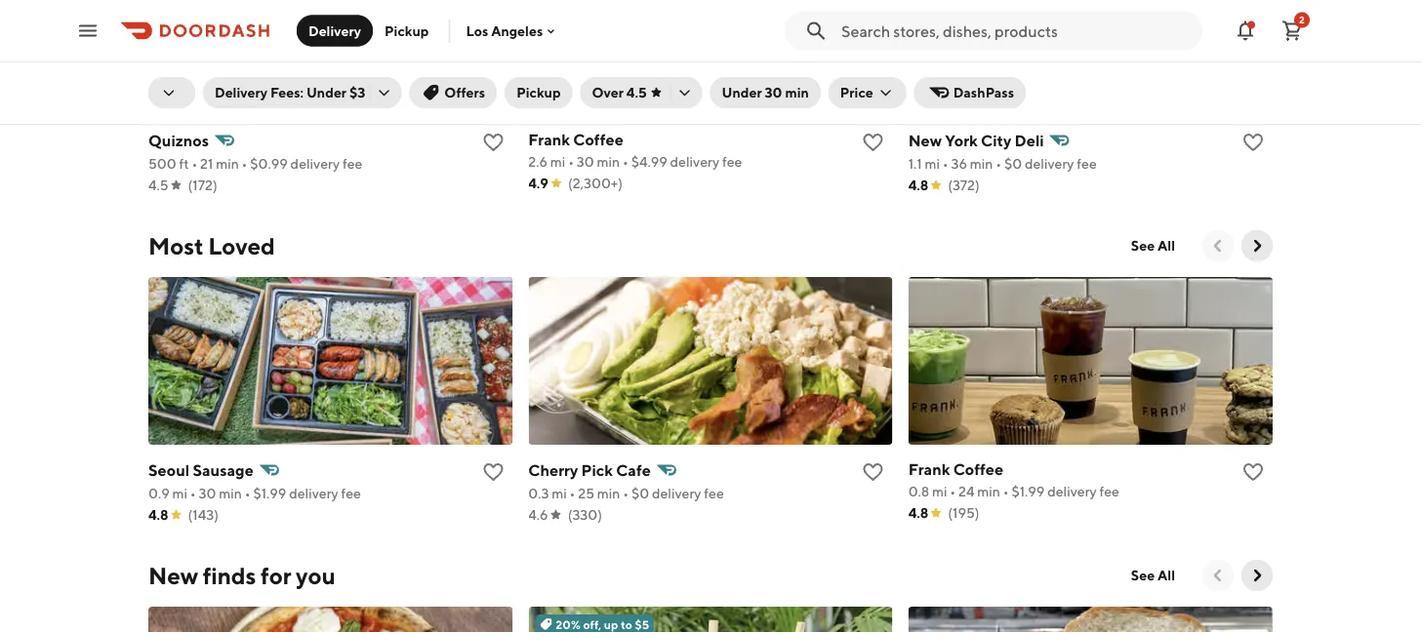Task type: locate. For each thing, give the bounding box(es) containing it.
fee
[[722, 154, 742, 170], [343, 156, 363, 172], [1077, 156, 1097, 172], [1100, 484, 1120, 500], [341, 486, 361, 502], [704, 486, 724, 502]]

fees:
[[270, 84, 304, 101]]

click to add this store to your saved list image
[[1242, 131, 1265, 154], [482, 461, 505, 484]]

previous button of carousel image
[[1208, 236, 1228, 256], [1208, 566, 1228, 586]]

mi right 0.9
[[172, 486, 187, 502]]

pickup left the los
[[385, 22, 429, 39]]

all left next button of carousel image
[[1158, 238, 1175, 254]]

frank inside frank coffee 0.8 mi • 24 min • $1.99 delivery fee
[[908, 460, 950, 479]]

0 horizontal spatial 30
[[199, 486, 216, 502]]

open menu image
[[76, 19, 100, 42]]

4.5 down the 500
[[148, 177, 168, 193]]

0 horizontal spatial under
[[306, 84, 347, 101]]

mi right 0.3
[[552, 486, 567, 502]]

1 vertical spatial new
[[148, 562, 198, 590]]

2 vertical spatial 30
[[199, 486, 216, 502]]

1 vertical spatial $​0
[[632, 486, 649, 502]]

1 vertical spatial 4.5
[[148, 177, 168, 193]]

los angeles button
[[466, 23, 559, 39]]

$1.99
[[1012, 484, 1045, 500], [253, 486, 286, 502]]

0 horizontal spatial new
[[148, 562, 198, 590]]

dashpass
[[953, 84, 1014, 101]]

fee for seoul sausage
[[341, 486, 361, 502]]

4.6
[[528, 507, 548, 523]]

previous button of carousel image left next button of carousel icon
[[1208, 566, 1228, 586]]

off,
[[583, 618, 602, 632]]

coffee for frank coffee 2.6 mi • 30 min • $4.99 delivery fee
[[573, 130, 624, 149]]

delivery for quiznos
[[290, 156, 340, 172]]

delivery for new york city deli
[[1025, 156, 1074, 172]]

1 vertical spatial all
[[1158, 568, 1175, 584]]

mi
[[550, 154, 566, 170], [925, 156, 940, 172], [932, 484, 947, 500], [172, 486, 187, 502], [552, 486, 567, 502]]

1 vertical spatial see all
[[1131, 568, 1175, 584]]

0 horizontal spatial pickup
[[385, 22, 429, 39]]

fee for new york city deli
[[1077, 156, 1097, 172]]

see all link for new finds for you
[[1119, 560, 1187, 592]]

30 up (2,300+)
[[577, 154, 594, 170]]

frank up 2.6 on the left top of page
[[528, 130, 570, 149]]

you
[[296, 562, 335, 590]]

1 horizontal spatial coffee
[[953, 460, 1004, 479]]

0 vertical spatial click to add this store to your saved list image
[[1242, 131, 1265, 154]]

• up (143)
[[190, 486, 196, 502]]

new for new finds for you
[[148, 562, 198, 590]]

1 vertical spatial see
[[1131, 568, 1155, 584]]

4.5 right over
[[627, 84, 647, 101]]

see
[[1131, 238, 1155, 254], [1131, 568, 1155, 584]]

2 see all from the top
[[1131, 568, 1175, 584]]

1 vertical spatial click to add this store to your saved list image
[[482, 461, 505, 484]]

over 4.5
[[592, 84, 647, 101]]

mi right 2.6 on the left top of page
[[550, 154, 566, 170]]

2 all from the top
[[1158, 568, 1175, 584]]

4.5
[[627, 84, 647, 101], [148, 177, 168, 193]]

20% off, up to $5
[[556, 618, 649, 632]]

1 horizontal spatial click to add this store to your saved list image
[[1242, 131, 1265, 154]]

0 vertical spatial 4.5
[[627, 84, 647, 101]]

1 horizontal spatial pickup
[[517, 84, 561, 101]]

30 inside frank coffee 2.6 mi • 30 min • $4.99 delivery fee
[[577, 154, 594, 170]]

2 see all link from the top
[[1119, 560, 1187, 592]]

1 horizontal spatial $​0
[[1004, 156, 1022, 172]]

pick
[[581, 461, 613, 480]]

1 horizontal spatial under
[[722, 84, 762, 101]]

coffee up 24
[[953, 460, 1004, 479]]

coffee up (2,300+)
[[573, 130, 624, 149]]

2 see from the top
[[1131, 568, 1155, 584]]

delivery
[[308, 22, 361, 39], [215, 84, 268, 101]]

deli
[[1015, 131, 1044, 150]]

delivery up $3
[[308, 22, 361, 39]]

min up (2,300+)
[[597, 154, 620, 170]]

30 left price on the right top of page
[[765, 84, 782, 101]]

sausage
[[193, 461, 254, 480]]

0 horizontal spatial click to add this store to your saved list image
[[482, 461, 505, 484]]

0 vertical spatial pickup button
[[373, 15, 441, 46]]

under
[[306, 84, 347, 101], [722, 84, 762, 101]]

0 vertical spatial all
[[1158, 238, 1175, 254]]

$​0 down the deli
[[1004, 156, 1022, 172]]

mi for seoul sausage
[[172, 486, 187, 502]]

pickup for bottom pickup "button"
[[517, 84, 561, 101]]

1 vertical spatial coffee
[[953, 460, 1004, 479]]

0 horizontal spatial delivery
[[215, 84, 268, 101]]

pickup
[[385, 22, 429, 39], [517, 84, 561, 101]]

$​0 down cafe
[[632, 486, 649, 502]]

delivery inside button
[[308, 22, 361, 39]]

500 ft • 21 min • $0.99 delivery fee
[[148, 156, 363, 172]]

0 vertical spatial $​0
[[1004, 156, 1022, 172]]

0 horizontal spatial $​0
[[632, 486, 649, 502]]

min
[[785, 84, 809, 101], [597, 154, 620, 170], [216, 156, 239, 172], [970, 156, 993, 172], [977, 484, 1000, 500], [219, 486, 242, 502], [597, 486, 620, 502]]

0 vertical spatial coffee
[[573, 130, 624, 149]]

25
[[578, 486, 594, 502]]

click to add this store to your saved list image for 0.8 mi • 24 min • $1.99 delivery fee
[[1242, 461, 1265, 484]]

1 see all from the top
[[1131, 238, 1175, 254]]

pickup down angeles
[[517, 84, 561, 101]]

1 vertical spatial pickup
[[517, 84, 561, 101]]

•
[[568, 154, 574, 170], [623, 154, 629, 170], [192, 156, 197, 172], [242, 156, 247, 172], [943, 156, 948, 172], [996, 156, 1002, 172], [950, 484, 956, 500], [1003, 484, 1009, 500], [190, 486, 196, 502], [245, 486, 250, 502], [570, 486, 575, 502], [623, 486, 629, 502]]

over 4.5 button
[[580, 77, 702, 108]]

1 all from the top
[[1158, 238, 1175, 254]]

$1.99 right 24
[[1012, 484, 1045, 500]]

30
[[765, 84, 782, 101], [577, 154, 594, 170], [199, 486, 216, 502]]

0 vertical spatial previous button of carousel image
[[1208, 236, 1228, 256]]

frank inside frank coffee 2.6 mi • 30 min • $4.99 delivery fee
[[528, 130, 570, 149]]

previous button of carousel image for most loved
[[1208, 236, 1228, 256]]

quiznos
[[148, 131, 209, 150]]

1 vertical spatial previous button of carousel image
[[1208, 566, 1228, 586]]

• right 24
[[1003, 484, 1009, 500]]

mi for cherry pick cafe
[[552, 486, 567, 502]]

1 horizontal spatial new
[[908, 131, 942, 150]]

cherry
[[528, 461, 578, 480]]

2 under from the left
[[722, 84, 762, 101]]

1 horizontal spatial pickup button
[[505, 77, 573, 108]]

1.1 mi • 36 min • $​0 delivery fee
[[908, 156, 1097, 172]]

mi inside frank coffee 0.8 mi • 24 min • $1.99 delivery fee
[[932, 484, 947, 500]]

york
[[945, 131, 978, 150]]

frank up 0.8
[[908, 460, 950, 479]]

new left finds
[[148, 562, 198, 590]]

mi right 0.8
[[932, 484, 947, 500]]

2 horizontal spatial 30
[[765, 84, 782, 101]]

previous button of carousel image left next button of carousel image
[[1208, 236, 1228, 256]]

0 vertical spatial delivery
[[308, 22, 361, 39]]

click to add this store to your saved list image for 0.3 mi • 25 min • $​0 delivery fee
[[862, 461, 885, 484]]

see all link
[[1119, 230, 1187, 262], [1119, 560, 1187, 592]]

pickup button down angeles
[[505, 77, 573, 108]]

4.9
[[528, 175, 549, 191]]

click to add this store to your saved list image
[[482, 131, 505, 154], [862, 131, 885, 154], [862, 461, 885, 484], [1242, 461, 1265, 484]]

1 see all link from the top
[[1119, 230, 1187, 262]]

0 vertical spatial see all
[[1131, 238, 1175, 254]]

1 items, open order cart image
[[1281, 19, 1304, 42]]

(172)
[[188, 177, 217, 193]]

mi right 1.1
[[925, 156, 940, 172]]

0 horizontal spatial frank
[[528, 130, 570, 149]]

ft
[[179, 156, 189, 172]]

500
[[148, 156, 176, 172]]

new for new york city deli
[[908, 131, 942, 150]]

next button of carousel image
[[1247, 566, 1267, 586]]

$​0
[[1004, 156, 1022, 172], [632, 486, 649, 502]]

notification bell image
[[1234, 19, 1257, 42]]

min left price on the right top of page
[[785, 84, 809, 101]]

• down city
[[996, 156, 1002, 172]]

loved
[[208, 232, 275, 260]]

see all
[[1131, 238, 1175, 254], [1131, 568, 1175, 584]]

coffee
[[573, 130, 624, 149], [953, 460, 1004, 479]]

1 previous button of carousel image from the top
[[1208, 236, 1228, 256]]

see all link for most loved
[[1119, 230, 1187, 262]]

los
[[466, 23, 488, 39]]

new
[[908, 131, 942, 150], [148, 562, 198, 590]]

1 vertical spatial 30
[[577, 154, 594, 170]]

min right 24
[[977, 484, 1000, 500]]

pickup button left the los
[[373, 15, 441, 46]]

see all for new finds for you
[[1131, 568, 1175, 584]]

coffee inside frank coffee 0.8 mi • 24 min • $1.99 delivery fee
[[953, 460, 1004, 479]]

1 vertical spatial see all link
[[1119, 560, 1187, 592]]

• left 36
[[943, 156, 948, 172]]

all left next button of carousel icon
[[1158, 568, 1175, 584]]

all
[[1158, 238, 1175, 254], [1158, 568, 1175, 584]]

fee for quiznos
[[343, 156, 363, 172]]

1 horizontal spatial 30
[[577, 154, 594, 170]]

4.8 down 0.9
[[148, 507, 168, 523]]

4.8 for seoul sausage
[[148, 507, 168, 523]]

0 vertical spatial 30
[[765, 84, 782, 101]]

los angeles
[[466, 23, 543, 39]]

0.8
[[908, 484, 929, 500]]

0 vertical spatial see
[[1131, 238, 1155, 254]]

fee inside frank coffee 2.6 mi • 30 min • $4.99 delivery fee
[[722, 154, 742, 170]]

4.8
[[908, 177, 929, 193], [908, 505, 929, 521], [148, 507, 168, 523]]

coffee inside frank coffee 2.6 mi • 30 min • $4.99 delivery fee
[[573, 130, 624, 149]]

delivery for cherry pick cafe
[[652, 486, 701, 502]]

(195)
[[948, 505, 980, 521]]

4.8 down 1.1
[[908, 177, 929, 193]]

pickup button
[[373, 15, 441, 46], [505, 77, 573, 108]]

fee inside frank coffee 0.8 mi • 24 min • $1.99 delivery fee
[[1100, 484, 1120, 500]]

2 previous button of carousel image from the top
[[1208, 566, 1228, 586]]

1 horizontal spatial 4.5
[[627, 84, 647, 101]]

most
[[148, 232, 203, 260]]

$5
[[635, 618, 649, 632]]

min right 21
[[216, 156, 239, 172]]

0 horizontal spatial coffee
[[573, 130, 624, 149]]

seoul sausage
[[148, 461, 254, 480]]

1.1
[[908, 156, 922, 172]]

30 up (143)
[[199, 486, 216, 502]]

1 see from the top
[[1131, 238, 1155, 254]]

fee for cherry pick cafe
[[704, 486, 724, 502]]

mi for new york city deli
[[925, 156, 940, 172]]

frank coffee 0.8 mi • 24 min • $1.99 delivery fee
[[908, 460, 1120, 500]]

delivery
[[670, 154, 720, 170], [290, 156, 340, 172], [1025, 156, 1074, 172], [1048, 484, 1097, 500], [289, 486, 338, 502], [652, 486, 701, 502]]

1 horizontal spatial $1.99
[[1012, 484, 1045, 500]]

1 horizontal spatial delivery
[[308, 22, 361, 39]]

over
[[592, 84, 624, 101]]

delivery left fees:
[[215, 84, 268, 101]]

city
[[981, 131, 1012, 150]]

0 vertical spatial new
[[908, 131, 942, 150]]

new up 1.1
[[908, 131, 942, 150]]

under 30 min button
[[710, 77, 821, 108]]

frank
[[528, 130, 570, 149], [908, 460, 950, 479]]

min inside button
[[785, 84, 809, 101]]

1 vertical spatial delivery
[[215, 84, 268, 101]]

1 vertical spatial frank
[[908, 460, 950, 479]]

0 vertical spatial frank
[[528, 130, 570, 149]]

21
[[200, 156, 213, 172]]

dashpass button
[[914, 77, 1026, 108]]

0 vertical spatial see all link
[[1119, 230, 1187, 262]]

1 horizontal spatial frank
[[908, 460, 950, 479]]

0 vertical spatial pickup
[[385, 22, 429, 39]]

$1.99 down sausage
[[253, 486, 286, 502]]



Task type: describe. For each thing, give the bounding box(es) containing it.
Store search: begin typing to search for stores available on DoorDash text field
[[841, 20, 1191, 41]]

cherry pick cafe
[[528, 461, 651, 480]]

click to add this store to your saved list image for 2.6 mi • 30 min • $4.99 delivery fee
[[862, 131, 885, 154]]

next button of carousel image
[[1247, 236, 1267, 256]]

all for new finds for you
[[1158, 568, 1175, 584]]

delivery inside frank coffee 2.6 mi • 30 min • $4.99 delivery fee
[[670, 154, 720, 170]]

delivery button
[[297, 15, 373, 46]]

• down sausage
[[245, 486, 250, 502]]

• left $0.99
[[242, 156, 247, 172]]

$​0 for cafe
[[632, 486, 649, 502]]

see for new finds for you
[[1131, 568, 1155, 584]]

2.6
[[528, 154, 548, 170]]

0 horizontal spatial pickup button
[[373, 15, 441, 46]]

4.8 down 0.8
[[908, 505, 929, 521]]

under inside 'under 30 min' button
[[722, 84, 762, 101]]

min right 36
[[970, 156, 993, 172]]

delivery inside frank coffee 0.8 mi • 24 min • $1.99 delivery fee
[[1048, 484, 1097, 500]]

coffee for frank coffee 0.8 mi • 24 min • $1.99 delivery fee
[[953, 460, 1004, 479]]

0 horizontal spatial 4.5
[[148, 177, 168, 193]]

• left 25
[[570, 486, 575, 502]]

$1.99 inside frank coffee 0.8 mi • 24 min • $1.99 delivery fee
[[1012, 484, 1045, 500]]

24
[[959, 484, 975, 500]]

see for most loved
[[1131, 238, 1155, 254]]

2 button
[[1273, 11, 1312, 50]]

cafe
[[616, 461, 651, 480]]

min inside frank coffee 0.8 mi • 24 min • $1.99 delivery fee
[[977, 484, 1000, 500]]

$0.99
[[250, 156, 288, 172]]

1 vertical spatial pickup button
[[505, 77, 573, 108]]

2
[[1299, 14, 1305, 25]]

30 inside button
[[765, 84, 782, 101]]

delivery for seoul sausage
[[289, 486, 338, 502]]

see all for most loved
[[1131, 238, 1175, 254]]

(2,300+)
[[568, 175, 623, 191]]

4.5 inside button
[[627, 84, 647, 101]]

offers
[[444, 84, 485, 101]]

36
[[951, 156, 967, 172]]

0 horizontal spatial $1.99
[[253, 486, 286, 502]]

(330)
[[568, 507, 602, 523]]

0.9 mi • 30 min • $1.99 delivery fee
[[148, 486, 361, 502]]

0.3 mi • 25 min • $​0 delivery fee
[[528, 486, 724, 502]]

under 30 min
[[722, 84, 809, 101]]

min inside frank coffee 2.6 mi • 30 min • $4.99 delivery fee
[[597, 154, 620, 170]]

min down sausage
[[219, 486, 242, 502]]

most loved
[[148, 232, 275, 260]]

frank for frank coffee 2.6 mi • 30 min • $4.99 delivery fee
[[528, 130, 570, 149]]

• left $4.99 at the left
[[623, 154, 629, 170]]

4.8 for new york city deli
[[908, 177, 929, 193]]

1 under from the left
[[306, 84, 347, 101]]

to
[[621, 618, 632, 632]]

(372)
[[948, 177, 980, 193]]

seoul
[[148, 461, 190, 480]]

delivery for delivery fees: under $3
[[215, 84, 268, 101]]

$3
[[349, 84, 365, 101]]

offers button
[[409, 77, 497, 108]]

angeles
[[491, 23, 543, 39]]

$4.99
[[631, 154, 667, 170]]

delivery fees: under $3
[[215, 84, 365, 101]]

mi inside frank coffee 2.6 mi • 30 min • $4.99 delivery fee
[[550, 154, 566, 170]]

20%
[[556, 618, 581, 632]]

• down cafe
[[623, 486, 629, 502]]

frank coffee 2.6 mi • 30 min • $4.99 delivery fee
[[528, 130, 742, 170]]

finds
[[203, 562, 256, 590]]

up
[[604, 618, 618, 632]]

price
[[840, 84, 873, 101]]

delivery for delivery
[[308, 22, 361, 39]]

click to add this store to your saved list image for seoul sausage
[[482, 461, 505, 484]]

• right ft
[[192, 156, 197, 172]]

• left 24
[[950, 484, 956, 500]]

price button
[[829, 77, 907, 108]]

0.9
[[148, 486, 170, 502]]

min right 25
[[597, 486, 620, 502]]

$​0 for city
[[1004, 156, 1022, 172]]

click to add this store to your saved list image for new york city deli
[[1242, 131, 1265, 154]]

all for most loved
[[1158, 238, 1175, 254]]

0.3
[[528, 486, 549, 502]]

new finds for you link
[[148, 560, 335, 592]]

most loved link
[[148, 230, 275, 262]]

click to add this store to your saved list image for 500 ft • 21 min • $0.99 delivery fee
[[482, 131, 505, 154]]

new york city deli
[[908, 131, 1044, 150]]

• up (2,300+)
[[568, 154, 574, 170]]

previous button of carousel image for new finds for you
[[1208, 566, 1228, 586]]

pickup for left pickup "button"
[[385, 22, 429, 39]]

frank for frank coffee 0.8 mi • 24 min • $1.99 delivery fee
[[908, 460, 950, 479]]

(143)
[[188, 507, 219, 523]]

new finds for you
[[148, 562, 335, 590]]

for
[[261, 562, 291, 590]]



Task type: vqa. For each thing, say whether or not it's contained in the screenshot.
chicken
no



